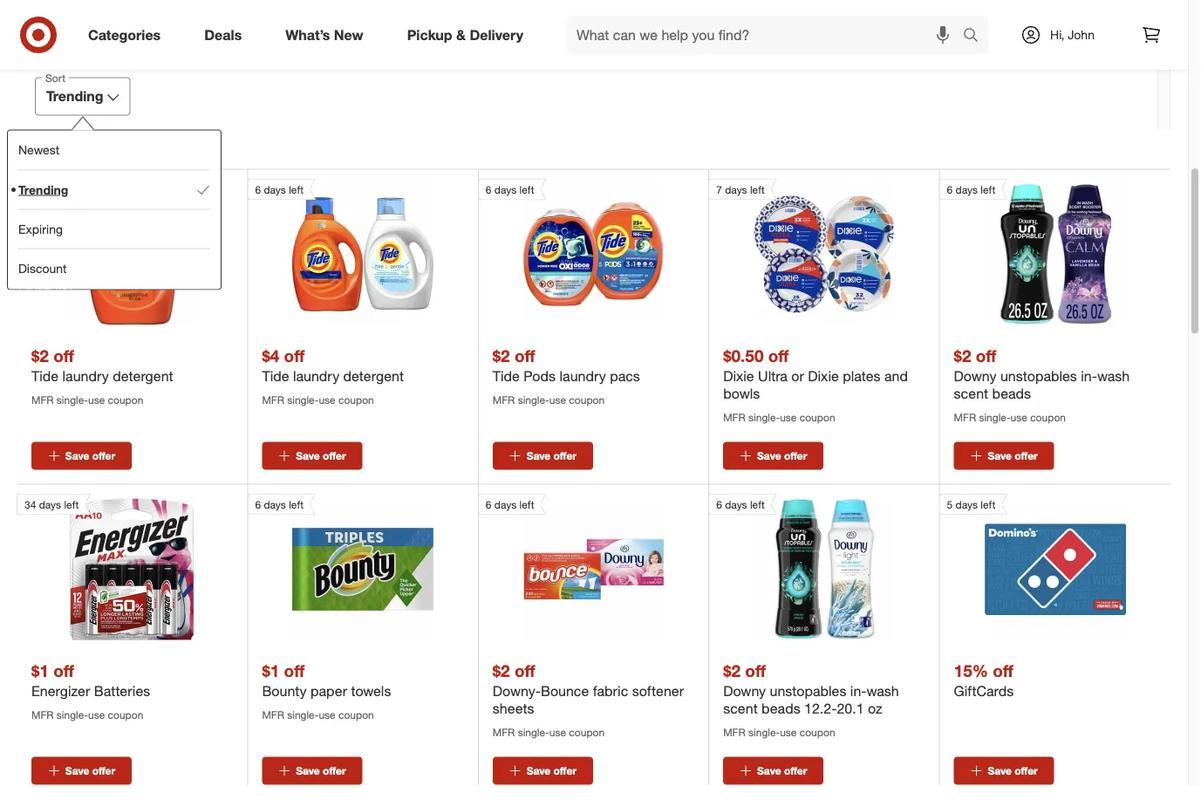 Task type: vqa. For each thing, say whether or not it's contained in the screenshot.
Find Stores link
no



Task type: locate. For each thing, give the bounding box(es) containing it.
5 days left button
[[939, 493, 1126, 640]]

$2 off downy unstopables in-wash scent beads mfr single-use coupon
[[954, 346, 1130, 423]]

1 horizontal spatial in-
[[1081, 368, 1098, 385]]

save offer for $2 off downy unstopables in-wash scent beads mfr single-use coupon
[[988, 449, 1038, 462]]

energizer
[[31, 683, 90, 700]]

save offer up '34 days left' on the left bottom
[[65, 449, 115, 462]]

6 days left for downy unstopables in-wash scent beads
[[947, 183, 996, 196]]

save down sheets
[[527, 764, 551, 777]]

save offer for $1 off energizer batteries mfr single-use coupon
[[65, 764, 115, 777]]

household
[[406, 0, 474, 17]]

single- inside the "$4 off tide laundry detergent mfr single-use coupon"
[[287, 393, 319, 406]]

detergent for $2 off
[[113, 368, 173, 385]]

$1 inside $1 off bounty paper towels mfr single-use coupon
[[262, 661, 279, 681]]

beads for mfr
[[993, 385, 1031, 402]]

1 horizontal spatial dixie
[[808, 368, 839, 385]]

bounty
[[262, 683, 307, 700]]

0 vertical spatial unstopables
[[1001, 368, 1077, 385]]

save down $2 off downy unstopables in-wash scent beads 12.2-20.1 oz mfr single-use coupon
[[757, 764, 781, 777]]

laundry inside $2 off tide pods laundry pacs mfr single-use coupon
[[560, 368, 606, 385]]

save for $4 off tide laundry detergent mfr single-use coupon
[[296, 449, 320, 462]]

save offer button down pods
[[493, 442, 593, 470]]

0 vertical spatial trending
[[46, 88, 103, 105]]

$1 off energizer batteries mfr single-use coupon
[[31, 661, 150, 721]]

fabric
[[593, 683, 628, 700]]

2 $1 from the left
[[262, 661, 279, 681]]

single-
[[57, 393, 88, 406], [287, 393, 319, 406], [518, 393, 550, 406], [749, 410, 780, 423], [979, 410, 1011, 423], [57, 708, 88, 721], [287, 708, 319, 721], [518, 725, 550, 739], [749, 725, 780, 739]]

1 tide from the left
[[31, 368, 59, 385]]

trending
[[46, 88, 103, 105], [18, 182, 68, 197]]

20.1
[[837, 700, 864, 717]]

off inside $2 off tide pods laundry pacs mfr single-use coupon
[[515, 346, 535, 366]]

save offer down the "$4 off tide laundry detergent mfr single-use coupon"
[[296, 449, 346, 462]]

toys & sports
[[728, 0, 770, 37]]

days for giftcards
[[956, 498, 978, 511]]

6
[[255, 183, 261, 196], [486, 183, 492, 196], [947, 183, 953, 196], [255, 498, 261, 511], [486, 498, 492, 511], [717, 498, 722, 511]]

1 $1 from the left
[[31, 661, 49, 681]]

what's
[[286, 26, 330, 43]]

coupon
[[108, 393, 143, 406], [339, 393, 374, 406], [569, 393, 605, 406], [800, 410, 836, 423], [1031, 410, 1066, 423], [108, 708, 143, 721], [339, 708, 374, 721], [569, 725, 605, 739], [800, 725, 836, 739]]

coupon inside $2 off downy unstopables in-wash scent beads 12.2-20.1 oz mfr single-use coupon
[[800, 725, 836, 739]]

pickup & delivery link
[[392, 16, 545, 54]]

save offer button down "12.2-" at the bottom right
[[724, 757, 824, 785]]

$1 up energizer
[[31, 661, 49, 681]]

single- inside $2 off downy unstopables in-wash scent beads 12.2-20.1 oz mfr single-use coupon
[[749, 725, 780, 739]]

6 for tide laundry detergent
[[255, 183, 261, 196]]

save offer button down giftcards
[[954, 757, 1055, 785]]

6 days left
[[255, 183, 304, 196], [486, 183, 534, 196], [947, 183, 996, 196], [255, 498, 304, 511], [486, 498, 534, 511], [717, 498, 765, 511]]

0 horizontal spatial wash
[[867, 683, 899, 700]]

save offer button down bowls
[[724, 442, 824, 470]]

dixie up bowls
[[724, 368, 754, 385]]

save down the "$4 off tide laundry detergent mfr single-use coupon"
[[296, 449, 320, 462]]

off inside $2 off tide laundry detergent mfr single-use coupon
[[53, 346, 74, 366]]

dixie right or
[[808, 368, 839, 385]]

single- inside the $0.50 off dixie ultra or dixie plates and bowls mfr single-use coupon
[[749, 410, 780, 423]]

off inside $2 off downy unstopables in-wash scent beads 12.2-20.1 oz mfr single-use coupon
[[745, 661, 766, 681]]

new
[[334, 26, 364, 43]]

1 vertical spatial scent
[[724, 700, 758, 717]]

0 horizontal spatial scent
[[724, 700, 758, 717]]

trending up "561 offer s"
[[46, 88, 103, 105]]

downy inside $2 off downy unstopables in-wash scent beads mfr single-use coupon
[[954, 368, 997, 385]]

beads inside $2 off downy unstopables in-wash scent beads 12.2-20.1 oz mfr single-use coupon
[[762, 700, 801, 717]]

detergent inside the "$4 off tide laundry detergent mfr single-use coupon"
[[343, 368, 404, 385]]

mfr inside $2 off downy unstopables in-wash scent beads 12.2-20.1 oz mfr single-use coupon
[[724, 725, 746, 739]]

$2 for downy-bounce fabric softener sheets
[[493, 661, 510, 681]]

beads inside $2 off downy unstopables in-wash scent beads mfr single-use coupon
[[993, 385, 1031, 402]]

single- inside $1 off bounty paper towels mfr single-use coupon
[[287, 708, 319, 721]]

mfr inside $1 off bounty paper towels mfr single-use coupon
[[262, 708, 284, 721]]

$1 inside $1 off energizer batteries mfr single-use coupon
[[31, 661, 49, 681]]

save offer button for $2 off downy-bounce fabric softener sheets mfr single-use coupon
[[493, 757, 593, 785]]

0 vertical spatial wash
[[1098, 368, 1130, 385]]

laundry for $2 off
[[62, 368, 109, 385]]

0 horizontal spatial tide
[[31, 368, 59, 385]]

save offer for $2 off downy-bounce fabric softener sheets mfr single-use coupon
[[527, 764, 577, 777]]

scent
[[954, 385, 989, 402], [724, 700, 758, 717]]

offer for $2 off tide laundry detergent mfr single-use coupon
[[92, 449, 115, 462]]

deals
[[204, 26, 242, 43]]

in- inside $2 off downy unstopables in-wash scent beads mfr single-use coupon
[[1081, 368, 1098, 385]]

offer for $2 off downy-bounce fabric softener sheets mfr single-use coupon
[[554, 764, 577, 777]]

detergent
[[113, 368, 173, 385], [343, 368, 404, 385]]

1 vertical spatial trending
[[18, 182, 68, 197]]

0 vertical spatial in-
[[1081, 368, 1098, 385]]

save for $1 off energizer batteries mfr single-use coupon
[[65, 764, 89, 777]]

save offer button down the "$4 off tide laundry detergent mfr single-use coupon"
[[262, 442, 362, 470]]

save
[[65, 449, 89, 462], [296, 449, 320, 462], [527, 449, 551, 462], [757, 449, 781, 462], [988, 449, 1012, 462], [65, 764, 89, 777], [296, 764, 320, 777], [527, 764, 551, 777], [757, 764, 781, 777], [988, 764, 1012, 777]]

days for tide laundry detergent
[[264, 183, 286, 196]]

1 horizontal spatial tide
[[262, 368, 289, 385]]

0 horizontal spatial dixie
[[724, 368, 754, 385]]

discount
[[18, 260, 67, 276]]

save down giftcards
[[988, 764, 1012, 777]]

use inside $2 off downy unstopables in-wash scent beads 12.2-20.1 oz mfr single-use coupon
[[780, 725, 797, 739]]

12.2-
[[805, 700, 837, 717]]

1 horizontal spatial detergent
[[343, 368, 404, 385]]

in- for downy unstopables in-wash scent beads 12.2-20.1 oz
[[851, 683, 867, 700]]

beads
[[993, 385, 1031, 402], [762, 700, 801, 717]]

use
[[88, 393, 105, 406], [319, 393, 336, 406], [550, 393, 566, 406], [780, 410, 797, 423], [1011, 410, 1028, 423], [88, 708, 105, 721], [319, 708, 336, 721], [550, 725, 566, 739], [780, 725, 797, 739]]

0 vertical spatial beads
[[993, 385, 1031, 402]]

use inside $2 off downy unstopables in-wash scent beads mfr single-use coupon
[[1011, 410, 1028, 423]]

$2 inside $2 off tide pods laundry pacs mfr single-use coupon
[[493, 346, 510, 366]]

supplies
[[413, 20, 467, 37]]

save offer button down $1 off energizer batteries mfr single-use coupon
[[31, 757, 132, 785]]

coupon inside $1 off energizer batteries mfr single-use coupon
[[108, 708, 143, 721]]

oz
[[868, 700, 883, 717]]

save offer button
[[31, 442, 132, 470], [262, 442, 362, 470], [493, 442, 593, 470], [724, 442, 824, 470], [954, 442, 1055, 470], [31, 757, 132, 785], [262, 757, 362, 785], [493, 757, 593, 785], [724, 757, 824, 785], [954, 757, 1055, 785]]

save offer down sheets
[[527, 764, 577, 777]]

$2
[[31, 346, 49, 366], [493, 346, 510, 366], [954, 346, 972, 366], [493, 661, 510, 681], [724, 661, 741, 681]]

save for $2 off downy-bounce fabric softener sheets mfr single-use coupon
[[527, 764, 551, 777]]

use inside the "$4 off tide laundry detergent mfr single-use coupon"
[[319, 393, 336, 406]]

1 dixie from the left
[[724, 368, 754, 385]]

scent inside $2 off downy unstopables in-wash scent beads mfr single-use coupon
[[954, 385, 989, 402]]

$2 for tide laundry detergent
[[31, 346, 49, 366]]

2 laundry from the left
[[293, 368, 340, 385]]

days inside button
[[956, 498, 978, 511]]

save for $2 off downy unstopables in-wash scent beads 12.2-20.1 oz mfr single-use coupon
[[757, 764, 781, 777]]

save down bowls
[[757, 449, 781, 462]]

days
[[264, 183, 286, 196], [495, 183, 517, 196], [725, 183, 747, 196], [956, 183, 978, 196], [39, 498, 61, 511], [264, 498, 286, 511], [495, 498, 517, 511], [725, 498, 747, 511], [956, 498, 978, 511]]

in- inside $2 off downy unstopables in-wash scent beads 12.2-20.1 oz mfr single-use coupon
[[851, 683, 867, 700]]

giftcards
[[954, 683, 1014, 700]]

1 vertical spatial unstopables
[[770, 683, 847, 700]]

2 detergent from the left
[[343, 368, 404, 385]]

save offer down pods
[[527, 449, 577, 462]]

left for tide pods laundry pacs
[[520, 183, 534, 196]]

tide for $4 off tide laundry detergent mfr single-use coupon
[[262, 368, 289, 385]]

1 horizontal spatial wash
[[1098, 368, 1130, 385]]

offer for $1 off energizer batteries mfr single-use coupon
[[92, 764, 115, 777]]

unstopables inside $2 off downy unstopables in-wash scent beads mfr single-use coupon
[[1001, 368, 1077, 385]]

laundry
[[62, 368, 109, 385], [293, 368, 340, 385], [560, 368, 606, 385]]

$2 inside $2 off downy-bounce fabric softener sheets mfr single-use coupon
[[493, 661, 510, 681]]

left for downy unstopables in-wash scent beads 12.2-20.1 oz
[[750, 498, 765, 511]]

use inside $2 off tide pods laundry pacs mfr single-use coupon
[[550, 393, 566, 406]]

1 horizontal spatial beads
[[993, 385, 1031, 402]]

save offer
[[65, 449, 115, 462], [296, 449, 346, 462], [527, 449, 577, 462], [757, 449, 807, 462], [988, 449, 1038, 462], [65, 764, 115, 777], [296, 764, 346, 777], [527, 764, 577, 777], [757, 764, 807, 777], [988, 764, 1038, 777]]

1 horizontal spatial &
[[658, 0, 667, 17]]

0 horizontal spatial beads
[[762, 700, 801, 717]]

in-
[[1081, 368, 1098, 385], [851, 683, 867, 700]]

1 horizontal spatial $1
[[262, 661, 279, 681]]

newest link
[[18, 130, 210, 170]]

save offer for $2 off tide laundry detergent mfr single-use coupon
[[65, 449, 115, 462]]

save offer down bowls
[[757, 449, 807, 462]]

1 vertical spatial wash
[[867, 683, 899, 700]]

offer for $2 off downy unstopables in-wash scent beads 12.2-20.1 oz mfr single-use coupon
[[784, 764, 807, 777]]

$2 for downy unstopables in-wash scent beads 12.2-20.1 oz
[[724, 661, 741, 681]]

save offer for $2 off tide pods laundry pacs mfr single-use coupon
[[527, 449, 577, 462]]

6 days left for tide laundry detergent
[[255, 183, 304, 196]]

off for $2 off tide pods laundry pacs mfr single-use coupon
[[515, 346, 535, 366]]

tide
[[31, 368, 59, 385], [262, 368, 289, 385], [493, 368, 520, 385]]

save offer button for $1 off energizer batteries mfr single-use coupon
[[31, 757, 132, 785]]

downy inside $2 off downy unstopables in-wash scent beads 12.2-20.1 oz mfr single-use coupon
[[724, 683, 766, 700]]

wash for downy unstopables in-wash scent beads
[[1098, 368, 1130, 385]]

tide inside $2 off tide laundry detergent mfr single-use coupon
[[31, 368, 59, 385]]

0 horizontal spatial detergent
[[113, 368, 173, 385]]

offer for $4 off tide laundry detergent mfr single-use coupon
[[323, 449, 346, 462]]

downy-
[[493, 683, 541, 700]]

single- inside $2 off tide pods laundry pacs mfr single-use coupon
[[518, 393, 550, 406]]

downy right and
[[954, 368, 997, 385]]

6 days left for downy-bounce fabric softener sheets
[[486, 498, 534, 511]]

off
[[53, 346, 74, 366], [284, 346, 305, 366], [515, 346, 535, 366], [768, 346, 789, 366], [976, 346, 997, 366], [53, 661, 74, 681], [284, 661, 305, 681], [515, 661, 535, 681], [745, 661, 766, 681], [993, 661, 1014, 681]]

$2 for downy unstopables in-wash scent beads
[[954, 346, 972, 366]]

save down $1 off energizer batteries mfr single-use coupon
[[65, 764, 89, 777]]

off inside the $0.50 off dixie ultra or dixie plates and bowls mfr single-use coupon
[[768, 346, 789, 366]]

wash inside $2 off downy unstopables in-wash scent beads 12.2-20.1 oz mfr single-use coupon
[[867, 683, 899, 700]]

3 tide from the left
[[493, 368, 520, 385]]

6 days left button
[[247, 178, 434, 325], [478, 178, 664, 325], [939, 178, 1126, 325], [247, 493, 434, 640], [478, 493, 664, 640], [709, 493, 895, 640]]

0 horizontal spatial laundry
[[62, 368, 109, 385]]

trending inside dropdown button
[[46, 88, 103, 105]]

offer for $2 off tide pods laundry pacs mfr single-use coupon
[[554, 449, 577, 462]]

unstopables inside $2 off downy unstopables in-wash scent beads 12.2-20.1 oz mfr single-use coupon
[[770, 683, 847, 700]]

1 vertical spatial in-
[[851, 683, 867, 700]]

left inside button
[[981, 498, 996, 511]]

save offer button for $2 off downy unstopables in-wash scent beads 12.2-20.1 oz mfr single-use coupon
[[724, 757, 824, 785]]

0 horizontal spatial in-
[[851, 683, 867, 700]]

0 horizontal spatial unstopables
[[770, 683, 847, 700]]

laundry inside the "$4 off tide laundry detergent mfr single-use coupon"
[[293, 368, 340, 385]]

6 days left button for tide pods laundry pacs
[[478, 178, 664, 325]]

single- inside $2 off downy unstopables in-wash scent beads mfr single-use coupon
[[979, 410, 1011, 423]]

save offer button for $4 off tide laundry detergent mfr single-use coupon
[[262, 442, 362, 470]]

$2 inside $2 off downy unstopables in-wash scent beads 12.2-20.1 oz mfr single-use coupon
[[724, 661, 741, 681]]

save offer down $1 off energizer batteries mfr single-use coupon
[[65, 764, 115, 777]]

off for $1 off bounty paper towels mfr single-use coupon
[[284, 661, 305, 681]]

in- for downy unstopables in-wash scent beads
[[1081, 368, 1098, 385]]

2 tide from the left
[[262, 368, 289, 385]]

scent for downy unstopables in-wash scent beads
[[954, 385, 989, 402]]

use inside $2 off tide laundry detergent mfr single-use coupon
[[88, 393, 105, 406]]

sheets
[[493, 700, 534, 717]]

save down $1 off bounty paper towels mfr single-use coupon
[[296, 764, 320, 777]]

1 horizontal spatial downy
[[954, 368, 997, 385]]

2 horizontal spatial tide
[[493, 368, 520, 385]]

0 horizontal spatial &
[[456, 26, 466, 43]]

tide inside the "$4 off tide laundry detergent mfr single-use coupon"
[[262, 368, 289, 385]]

$1 up the bounty
[[262, 661, 279, 681]]

$2 inside $2 off downy unstopables in-wash scent beads mfr single-use coupon
[[954, 346, 972, 366]]

trending for trending link
[[18, 182, 68, 197]]

tide inside $2 off tide pods laundry pacs mfr single-use coupon
[[493, 368, 520, 385]]

save offer button for $0.50 off dixie ultra or dixie plates and bowls mfr single-use coupon
[[724, 442, 824, 470]]

1 horizontal spatial unstopables
[[1001, 368, 1077, 385]]

1 vertical spatial downy
[[724, 683, 766, 700]]

downy
[[954, 368, 997, 385], [724, 683, 766, 700]]

& for toys
[[760, 0, 769, 17]]

what's new link
[[271, 16, 385, 54]]

2 horizontal spatial laundry
[[560, 368, 606, 385]]

6 days left for tide pods laundry pacs
[[486, 183, 534, 196]]

off for 15% off giftcards
[[993, 661, 1014, 681]]

days for downy-bounce fabric softener sheets
[[495, 498, 517, 511]]

offer for $2 off downy unstopables in-wash scent beads mfr single-use coupon
[[1015, 449, 1038, 462]]

$0.50 off dixie ultra or dixie plates and bowls mfr single-use coupon
[[724, 346, 908, 423]]

save offer down "12.2-" at the bottom right
[[757, 764, 807, 777]]

mfr inside $1 off energizer batteries mfr single-use coupon
[[31, 708, 54, 721]]

wash inside $2 off downy unstopables in-wash scent beads mfr single-use coupon
[[1098, 368, 1130, 385]]

off for $1 off energizer batteries mfr single-use coupon
[[53, 661, 74, 681]]

use inside $1 off bounty paper towels mfr single-use coupon
[[319, 708, 336, 721]]

household supplies button
[[399, 0, 481, 39]]

off inside the "$4 off tide laundry detergent mfr single-use coupon"
[[284, 346, 305, 366]]

$2 inside $2 off tide laundry detergent mfr single-use coupon
[[31, 346, 49, 366]]

off inside $1 off energizer batteries mfr single-use coupon
[[53, 661, 74, 681]]

detergent inside $2 off tide laundry detergent mfr single-use coupon
[[113, 368, 173, 385]]

scent inside $2 off downy unstopables in-wash scent beads 12.2-20.1 oz mfr single-use coupon
[[724, 700, 758, 717]]

save offer up 5 days left
[[988, 449, 1038, 462]]

mfr
[[31, 393, 54, 406], [262, 393, 284, 406], [493, 393, 515, 406], [724, 410, 746, 423], [954, 410, 976, 423], [31, 708, 54, 721], [262, 708, 284, 721], [493, 725, 515, 739], [724, 725, 746, 739]]

left for downy-bounce fabric softener sheets
[[520, 498, 534, 511]]

1 horizontal spatial scent
[[954, 385, 989, 402]]

household supplies
[[406, 0, 474, 37]]

3 laundry from the left
[[560, 368, 606, 385]]

off inside $2 off downy-bounce fabric softener sheets mfr single-use coupon
[[515, 661, 535, 681]]

tide for $2 off tide laundry detergent mfr single-use coupon
[[31, 368, 59, 385]]

& for tech
[[658, 0, 667, 17]]

1 vertical spatial beads
[[762, 700, 801, 717]]

2 horizontal spatial &
[[760, 0, 769, 17]]

save offer button up '34 days left' on the left bottom
[[31, 442, 132, 470]]

off for $2 off tide laundry detergent mfr single-use coupon
[[53, 346, 74, 366]]

& inside toys & sports
[[760, 0, 769, 17]]

6 for downy-bounce fabric softener sheets
[[486, 498, 492, 511]]

1 horizontal spatial laundry
[[293, 368, 340, 385]]

left for dixie ultra or dixie plates and bowls
[[750, 183, 765, 196]]

save for $2 off tide laundry detergent mfr single-use coupon
[[65, 449, 89, 462]]

save for $2 off downy unstopables in-wash scent beads mfr single-use coupon
[[988, 449, 1012, 462]]

$2 off downy-bounce fabric softener sheets mfr single-use coupon
[[493, 661, 684, 739]]

save offer button down $1 off bounty paper towels mfr single-use coupon
[[262, 757, 362, 785]]

save up 5 days left
[[988, 449, 1012, 462]]

mfr inside $2 off downy unstopables in-wash scent beads mfr single-use coupon
[[954, 410, 976, 423]]

trending up expiring
[[18, 182, 68, 197]]

left
[[289, 183, 304, 196], [520, 183, 534, 196], [750, 183, 765, 196], [981, 183, 996, 196], [64, 498, 79, 511], [289, 498, 304, 511], [520, 498, 534, 511], [750, 498, 765, 511], [981, 498, 996, 511]]

0 horizontal spatial downy
[[724, 683, 766, 700]]

off inside $2 off downy unstopables in-wash scent beads mfr single-use coupon
[[976, 346, 997, 366]]

&
[[658, 0, 667, 17], [760, 0, 769, 17], [456, 26, 466, 43]]

6 days left for downy unstopables in-wash scent beads 12.2-20.1 oz
[[717, 498, 765, 511]]

6 for tide pods laundry pacs
[[486, 183, 492, 196]]

save offer down paper
[[296, 764, 346, 777]]

0 horizontal spatial $1
[[31, 661, 49, 681]]

1 laundry from the left
[[62, 368, 109, 385]]

dixie
[[724, 368, 754, 385], [808, 368, 839, 385]]

6 days left button for downy unstopables in-wash scent beads 12.2-20.1 oz
[[709, 493, 895, 640]]

laundry inside $2 off tide laundry detergent mfr single-use coupon
[[62, 368, 109, 385]]

0 vertical spatial scent
[[954, 385, 989, 402]]

1 detergent from the left
[[113, 368, 173, 385]]

left for energizer batteries
[[64, 498, 79, 511]]

offer
[[53, 131, 97, 156], [92, 449, 115, 462], [323, 449, 346, 462], [554, 449, 577, 462], [784, 449, 807, 462], [1015, 449, 1038, 462], [92, 764, 115, 777], [323, 764, 346, 777], [554, 764, 577, 777], [784, 764, 807, 777], [1015, 764, 1038, 777]]

days for bounty paper towels
[[264, 498, 286, 511]]

34
[[24, 498, 36, 511]]

5 days left
[[947, 498, 996, 511]]

save down pods
[[527, 449, 551, 462]]

& inside tech & entertainment
[[658, 0, 667, 17]]

0 vertical spatial downy
[[954, 368, 997, 385]]

save offer button for $2 off tide pods laundry pacs mfr single-use coupon
[[493, 442, 593, 470]]

off inside 15% off giftcards
[[993, 661, 1014, 681]]

& for pickup
[[456, 26, 466, 43]]

downy right softener
[[724, 683, 766, 700]]

save up '34 days left' on the left bottom
[[65, 449, 89, 462]]

save offer button up 5 days left
[[954, 442, 1055, 470]]

save offer button down sheets
[[493, 757, 593, 785]]

coupon inside $2 off downy-bounce fabric softener sheets mfr single-use coupon
[[569, 725, 605, 739]]

off inside $1 off bounty paper towels mfr single-use coupon
[[284, 661, 305, 681]]

$2 for tide pods laundry pacs
[[493, 346, 510, 366]]



Task type: describe. For each thing, give the bounding box(es) containing it.
sports
[[728, 20, 770, 37]]

hi, john
[[1051, 27, 1095, 42]]

single- inside $2 off tide laundry detergent mfr single-use coupon
[[57, 393, 88, 406]]

ultra
[[758, 368, 788, 385]]

pickup & delivery
[[407, 26, 524, 43]]

561 offer s
[[14, 131, 108, 156]]

wash for downy unstopables in-wash scent beads 12.2-20.1 oz
[[867, 683, 899, 700]]

coupon inside $2 off downy unstopables in-wash scent beads mfr single-use coupon
[[1031, 410, 1066, 423]]

john
[[1068, 27, 1095, 42]]

use inside the $0.50 off dixie ultra or dixie plates and bowls mfr single-use coupon
[[780, 410, 797, 423]]

6 days left button for tide laundry detergent
[[247, 178, 434, 325]]

tide for $2 off tide pods laundry pacs mfr single-use coupon
[[493, 368, 520, 385]]

mfr inside $2 off tide pods laundry pacs mfr single-use coupon
[[493, 393, 515, 406]]

34 days left
[[24, 498, 79, 511]]

downy for downy unstopables in-wash scent beads 12.2-20.1 oz
[[724, 683, 766, 700]]

trending link
[[18, 170, 210, 209]]

offer for $1 off bounty paper towels mfr single-use coupon
[[323, 764, 346, 777]]

coupon inside the $0.50 off dixie ultra or dixie plates and bowls mfr single-use coupon
[[800, 410, 836, 423]]

5
[[947, 498, 953, 511]]

bounce
[[541, 683, 589, 700]]

6 for downy unstopables in-wash scent beads 12.2-20.1 oz
[[717, 498, 722, 511]]

7 days left
[[717, 183, 765, 196]]

6 for bounty paper towels
[[255, 498, 261, 511]]

and
[[885, 368, 908, 385]]

save offer button for $1 off bounty paper towels mfr single-use coupon
[[262, 757, 362, 785]]

coupon inside $2 off tide pods laundry pacs mfr single-use coupon
[[569, 393, 605, 406]]

days for energizer batteries
[[39, 498, 61, 511]]

15% off giftcards
[[954, 661, 1014, 700]]

categories
[[88, 26, 161, 43]]

$2 off downy unstopables in-wash scent beads 12.2-20.1 oz mfr single-use coupon
[[724, 661, 899, 739]]

scent for downy unstopables in-wash scent beads 12.2-20.1 oz
[[724, 700, 758, 717]]

save offer for $4 off tide laundry detergent mfr single-use coupon
[[296, 449, 346, 462]]

s
[[97, 131, 108, 156]]

coupon inside $2 off tide laundry detergent mfr single-use coupon
[[108, 393, 143, 406]]

laundry for $4 off
[[293, 368, 340, 385]]

coupon inside $1 off bounty paper towels mfr single-use coupon
[[339, 708, 374, 721]]

detergent for $4 off
[[343, 368, 404, 385]]

discount link
[[18, 248, 210, 287]]

left for downy unstopables in-wash scent beads
[[981, 183, 996, 196]]

pods
[[524, 368, 556, 385]]

off for $2 off downy unstopables in-wash scent beads mfr single-use coupon
[[976, 346, 997, 366]]

tech & entertainment
[[605, 0, 693, 37]]

off for $2 off downy-bounce fabric softener sheets mfr single-use coupon
[[515, 661, 535, 681]]

mfr inside $2 off tide laundry detergent mfr single-use coupon
[[31, 393, 54, 406]]

$0.50
[[724, 346, 764, 366]]

or
[[792, 368, 804, 385]]

trending button
[[35, 77, 131, 116]]

newest
[[18, 142, 59, 157]]

single- inside $1 off energizer batteries mfr single-use coupon
[[57, 708, 88, 721]]

What can we help you find? suggestions appear below search field
[[566, 16, 968, 54]]

off for $2 off downy unstopables in-wash scent beads 12.2-20.1 oz mfr single-use coupon
[[745, 661, 766, 681]]

expiring link
[[18, 209, 210, 248]]

save offer for $0.50 off dixie ultra or dixie plates and bowls mfr single-use coupon
[[757, 449, 807, 462]]

toys
[[728, 0, 756, 17]]

entertainment
[[605, 20, 693, 37]]

trending for trending dropdown button
[[46, 88, 103, 105]]

mfr inside the $0.50 off dixie ultra or dixie plates and bowls mfr single-use coupon
[[724, 410, 746, 423]]

save for $1 off bounty paper towels mfr single-use coupon
[[296, 764, 320, 777]]

delivery
[[470, 26, 524, 43]]

mfr inside the "$4 off tide laundry detergent mfr single-use coupon"
[[262, 393, 284, 406]]

bowls
[[724, 385, 760, 402]]

save offer down giftcards
[[988, 764, 1038, 777]]

days for tide pods laundry pacs
[[495, 183, 517, 196]]

6 days left button for bounty paper towels
[[247, 493, 434, 640]]

mfr inside $2 off downy-bounce fabric softener sheets mfr single-use coupon
[[493, 725, 515, 739]]

561
[[14, 131, 47, 156]]

34 days left button
[[17, 493, 203, 640]]

15%
[[954, 661, 989, 681]]

7
[[717, 183, 722, 196]]

6 days left button for downy-bounce fabric softener sheets
[[478, 493, 664, 640]]

unstopables for single-
[[1001, 368, 1077, 385]]

deals link
[[190, 16, 264, 54]]

softener
[[632, 683, 684, 700]]

towels
[[351, 683, 391, 700]]

paper
[[311, 683, 347, 700]]

beads for 12.2-
[[762, 700, 801, 717]]

pickup
[[407, 26, 452, 43]]

save for $0.50 off dixie ultra or dixie plates and bowls mfr single-use coupon
[[757, 449, 781, 462]]

downy for downy unstopables in-wash scent beads
[[954, 368, 997, 385]]

search button
[[955, 16, 997, 58]]

off for $0.50 off dixie ultra or dixie plates and bowls mfr single-use coupon
[[768, 346, 789, 366]]

search
[[955, 28, 997, 45]]

save offer button for $2 off downy unstopables in-wash scent beads mfr single-use coupon
[[954, 442, 1055, 470]]

toys & sports button
[[708, 0, 790, 39]]

2 dixie from the left
[[808, 368, 839, 385]]

left for giftcards
[[981, 498, 996, 511]]

save offer for $2 off downy unstopables in-wash scent beads 12.2-20.1 oz mfr single-use coupon
[[757, 764, 807, 777]]

$1 off bounty paper towels mfr single-use coupon
[[262, 661, 391, 721]]

off for $4 off tide laundry detergent mfr single-use coupon
[[284, 346, 305, 366]]

use inside $1 off energizer batteries mfr single-use coupon
[[88, 708, 105, 721]]

6 for downy unstopables in-wash scent beads
[[947, 183, 953, 196]]

tech & entertainment button
[[605, 0, 693, 39]]

$2 off tide laundry detergent mfr single-use coupon
[[31, 346, 173, 406]]

what's new
[[286, 26, 364, 43]]

coupon inside the "$4 off tide laundry detergent mfr single-use coupon"
[[339, 393, 374, 406]]

$1 for bounty paper towels
[[262, 661, 279, 681]]

tech
[[625, 0, 654, 17]]

expiring
[[18, 221, 63, 236]]

save offer button for $2 off tide laundry detergent mfr single-use coupon
[[31, 442, 132, 470]]

use inside $2 off downy-bounce fabric softener sheets mfr single-use coupon
[[550, 725, 566, 739]]

save offer for $1 off bounty paper towels mfr single-use coupon
[[296, 764, 346, 777]]

days for downy unstopables in-wash scent beads
[[956, 183, 978, 196]]

$1 for energizer batteries
[[31, 661, 49, 681]]

hi,
[[1051, 27, 1065, 42]]

$2 off tide pods laundry pacs mfr single-use coupon
[[493, 346, 640, 406]]

$4
[[262, 346, 279, 366]]

offer for $0.50 off dixie ultra or dixie plates and bowls mfr single-use coupon
[[784, 449, 807, 462]]

6 days left for bounty paper towels
[[255, 498, 304, 511]]

days for dixie ultra or dixie plates and bowls
[[725, 183, 747, 196]]

days for downy unstopables in-wash scent beads 12.2-20.1 oz
[[725, 498, 747, 511]]

left for tide laundry detergent
[[289, 183, 304, 196]]

unstopables for 20.1
[[770, 683, 847, 700]]

batteries
[[94, 683, 150, 700]]

plates
[[843, 368, 881, 385]]

categories link
[[73, 16, 183, 54]]

single- inside $2 off downy-bounce fabric softener sheets mfr single-use coupon
[[518, 725, 550, 739]]

left for bounty paper towels
[[289, 498, 304, 511]]

7 days left button
[[709, 178, 895, 325]]

6 days left button for downy unstopables in-wash scent beads
[[939, 178, 1126, 325]]

$4 off tide laundry detergent mfr single-use coupon
[[262, 346, 404, 406]]

pacs
[[610, 368, 640, 385]]



